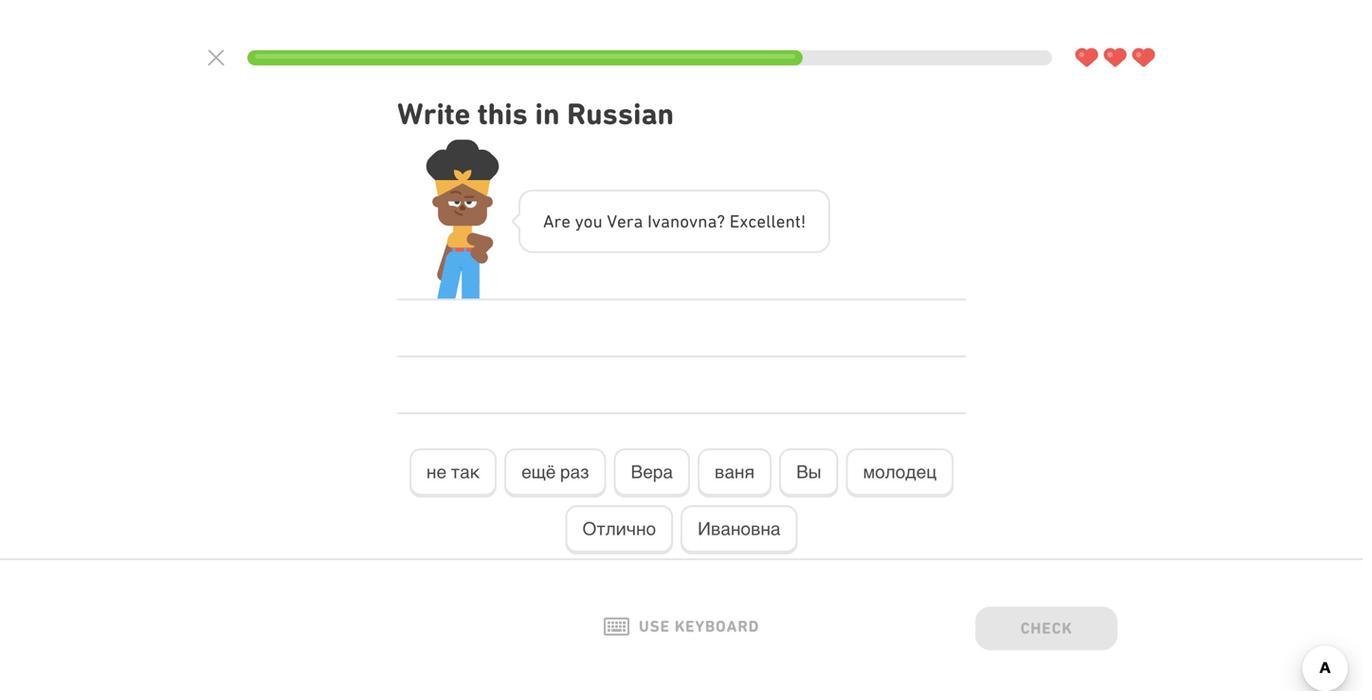 Task type: locate. For each thing, give the bounding box(es) containing it.
1 horizontal spatial r
[[627, 211, 634, 231]]

не так
[[427, 462, 480, 482]]

n
[[670, 211, 680, 231], [698, 211, 708, 231], [786, 211, 795, 231]]

write this in russian
[[397, 96, 674, 131]]

t
[[795, 211, 801, 231]]

progress bar
[[248, 50, 1053, 65]]

o
[[584, 211, 593, 231], [680, 211, 689, 231]]

1 o from the left
[[584, 211, 593, 231]]

2 horizontal spatial n
[[786, 211, 795, 231]]

2 a from the left
[[661, 211, 670, 231]]

o left v
[[584, 211, 593, 231]]

a left i
[[634, 211, 643, 231]]

1 horizontal spatial o
[[680, 211, 689, 231]]

check button
[[976, 607, 1118, 654]]

r right v
[[627, 211, 634, 231]]

e left t
[[776, 211, 786, 231]]

use keyboard
[[639, 618, 760, 636]]

0 horizontal spatial v
[[652, 211, 661, 231]]

молодец button
[[846, 449, 954, 498]]

вера button
[[614, 449, 690, 498]]

write
[[397, 96, 471, 131]]

2 v from the left
[[689, 211, 698, 231]]

3 n from the left
[[786, 211, 795, 231]]

v right v
[[652, 211, 661, 231]]

e
[[562, 211, 571, 231], [617, 211, 627, 231], [757, 211, 766, 231], [776, 211, 786, 231]]

2 o from the left
[[680, 211, 689, 231]]

o right i
[[680, 211, 689, 231]]

ещё раз button
[[505, 449, 607, 498]]

2 r from the left
[[627, 211, 634, 231]]

e right "u"
[[617, 211, 627, 231]]

v
[[607, 211, 617, 231]]

a left e
[[708, 211, 717, 231]]

v
[[652, 211, 661, 231], [689, 211, 698, 231]]

1 horizontal spatial a
[[661, 211, 670, 231]]

ивановна button
[[681, 506, 798, 555]]

a right i
[[661, 211, 670, 231]]

e left y
[[562, 211, 571, 231]]

in
[[535, 96, 560, 131]]

n left !
[[786, 211, 795, 231]]

2 horizontal spatial a
[[708, 211, 717, 231]]

a
[[543, 211, 554, 231]]

0 horizontal spatial r
[[554, 211, 562, 231]]

r left y
[[554, 211, 562, 231]]

n right i
[[670, 211, 680, 231]]

n left ?
[[698, 211, 708, 231]]

russian
[[567, 96, 674, 131]]

1 v from the left
[[652, 211, 661, 231]]

e right x
[[757, 211, 766, 231]]

a
[[634, 211, 643, 231], [661, 211, 670, 231], [708, 211, 717, 231]]

0 horizontal spatial n
[[670, 211, 680, 231]]

u
[[593, 211, 603, 231]]

i
[[648, 211, 652, 231]]

1 horizontal spatial v
[[689, 211, 698, 231]]

2 l from the left
[[771, 211, 776, 231]]

раз
[[560, 462, 589, 482]]

use
[[639, 618, 670, 636]]

v left ?
[[689, 211, 698, 231]]

1 horizontal spatial n
[[698, 211, 708, 231]]

1 r from the left
[[554, 211, 562, 231]]

не так button
[[410, 449, 497, 498]]

1 a from the left
[[634, 211, 643, 231]]

0 horizontal spatial a
[[634, 211, 643, 231]]

3 e from the left
[[757, 211, 766, 231]]

r
[[554, 211, 562, 231], [627, 211, 634, 231]]

y
[[575, 211, 584, 231]]

2 e from the left
[[617, 211, 627, 231]]

l
[[766, 211, 771, 231], [771, 211, 776, 231]]

0 horizontal spatial o
[[584, 211, 593, 231]]



Task type: describe. For each thing, give the bounding box(es) containing it.
keyboard
[[675, 618, 760, 636]]

use keyboard button
[[604, 618, 760, 636]]

так
[[451, 462, 480, 482]]

1 l from the left
[[766, 211, 771, 231]]

ещё раз
[[522, 462, 589, 482]]

c
[[749, 211, 757, 231]]

e x c e l l e n t !
[[730, 211, 806, 231]]

ваня
[[715, 462, 755, 482]]

вы button
[[780, 449, 839, 498]]

x
[[740, 211, 749, 231]]

ещё
[[522, 462, 556, 482]]

e
[[730, 211, 740, 231]]

3 a from the left
[[708, 211, 717, 231]]

1 e from the left
[[562, 211, 571, 231]]

отлично
[[583, 519, 656, 539]]

молодец
[[863, 462, 937, 482]]

this
[[478, 96, 528, 131]]

2 n from the left
[[698, 211, 708, 231]]

?
[[717, 211, 726, 231]]

ваня button
[[698, 449, 772, 498]]

y o u v e r a i v a n o v n a ?
[[575, 211, 726, 231]]

не
[[427, 462, 447, 482]]

вера
[[631, 462, 673, 482]]

a r e
[[543, 211, 571, 231]]

4 e from the left
[[776, 211, 786, 231]]

1 n from the left
[[670, 211, 680, 231]]

отлично button
[[566, 506, 673, 555]]

!
[[801, 211, 806, 231]]

check
[[1021, 619, 1073, 638]]

вы
[[797, 462, 822, 482]]

ивановна
[[698, 519, 781, 539]]



Task type: vqa. For each thing, say whether or not it's contained in the screenshot.
first v from the right
yes



